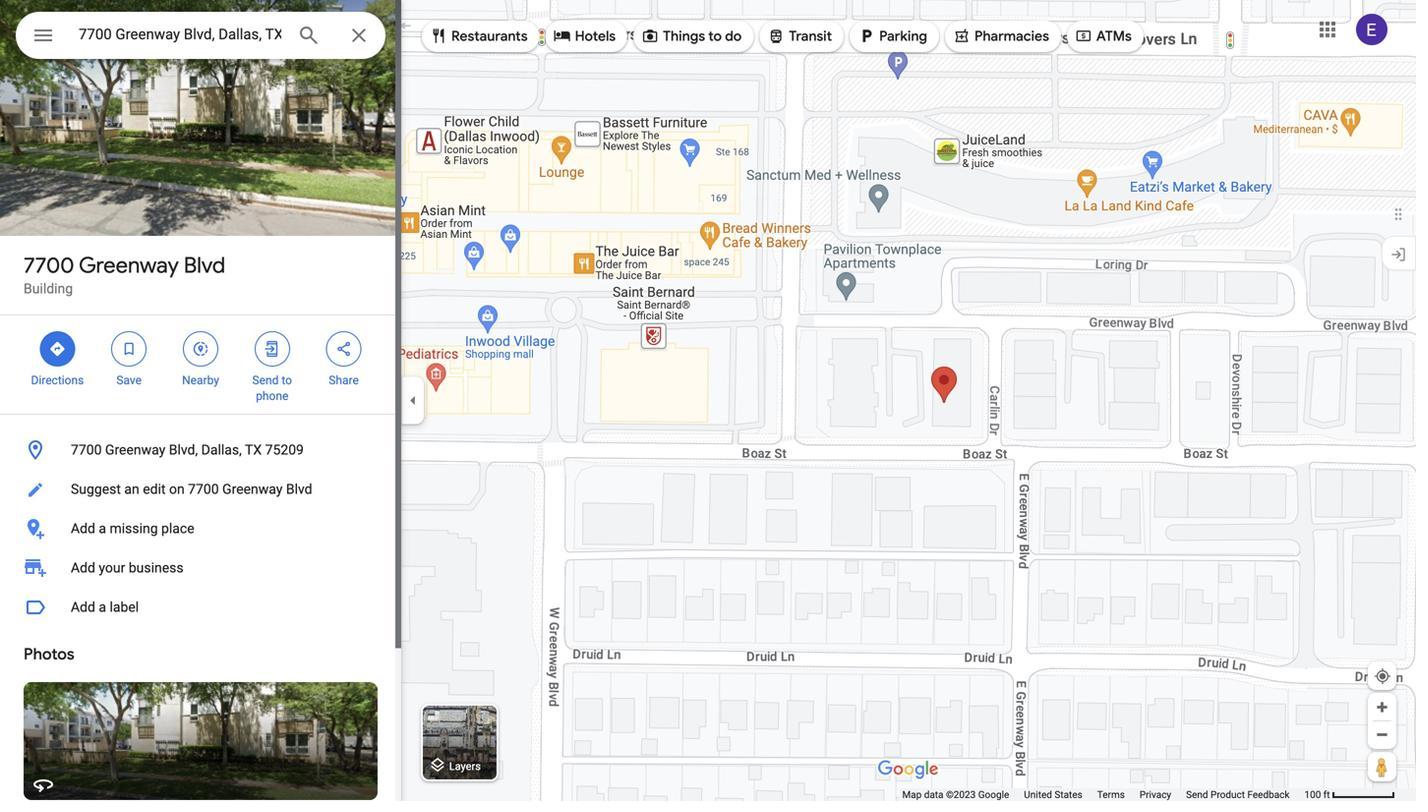 Task type: locate. For each thing, give the bounding box(es) containing it.
layers
[[449, 761, 481, 773]]

100
[[1305, 790, 1322, 801]]

blvd
[[184, 252, 225, 279], [286, 482, 312, 498]]

send to phone
[[252, 374, 292, 403]]

3 add from the top
[[71, 600, 95, 616]]

to left do
[[709, 28, 722, 45]]

a left missing
[[99, 521, 106, 537]]

blvd down '75209'
[[286, 482, 312, 498]]

photos
[[24, 645, 75, 665]]

7700 up suggest at the left
[[71, 442, 102, 459]]

add left label
[[71, 600, 95, 616]]

 things to do
[[642, 25, 742, 47]]

greenway inside button
[[105, 442, 166, 459]]

7700 inside "button"
[[188, 482, 219, 498]]

1 vertical spatial a
[[99, 600, 106, 616]]

directions
[[31, 374, 84, 388]]

place
[[161, 521, 194, 537]]

label
[[110, 600, 139, 616]]

1 vertical spatial blvd
[[286, 482, 312, 498]]

blvd up 
[[184, 252, 225, 279]]

1 vertical spatial send
[[1187, 790, 1209, 801]]

7700 greenway blvd building
[[24, 252, 225, 297]]

to
[[709, 28, 722, 45], [282, 374, 292, 388]]

send left product
[[1187, 790, 1209, 801]]


[[49, 338, 66, 360]]

footer inside google maps element
[[903, 789, 1305, 802]]

 search field
[[16, 12, 386, 63]]


[[768, 25, 785, 47]]

add
[[71, 521, 95, 537], [71, 560, 95, 577], [71, 600, 95, 616]]

greenway
[[79, 252, 179, 279], [105, 442, 166, 459], [222, 482, 283, 498]]

a left label
[[99, 600, 106, 616]]

7700 inside 7700 greenway blvd building
[[24, 252, 74, 279]]

to up phone
[[282, 374, 292, 388]]

 pharmacies
[[953, 25, 1050, 47]]

united states button
[[1025, 789, 1083, 802]]

add for add a label
[[71, 600, 95, 616]]

0 vertical spatial send
[[252, 374, 279, 388]]

1 horizontal spatial send
[[1187, 790, 1209, 801]]

0 vertical spatial add
[[71, 521, 95, 537]]

a
[[99, 521, 106, 537], [99, 600, 106, 616]]

add down suggest at the left
[[71, 521, 95, 537]]

none field inside 7700 greenway blvd, dallas, tx 75209 field
[[79, 23, 281, 46]]

 restaurants
[[430, 25, 528, 47]]

0 vertical spatial to
[[709, 28, 722, 45]]

1 vertical spatial 7700
[[71, 442, 102, 459]]


[[192, 338, 210, 360]]

0 horizontal spatial blvd
[[184, 252, 225, 279]]

blvd,
[[169, 442, 198, 459]]

2 vertical spatial greenway
[[222, 482, 283, 498]]

send inside button
[[1187, 790, 1209, 801]]

send product feedback
[[1187, 790, 1290, 801]]

product
[[1211, 790, 1246, 801]]

 parking
[[858, 25, 928, 47]]

0 horizontal spatial to
[[282, 374, 292, 388]]

a inside add a label button
[[99, 600, 106, 616]]


[[858, 25, 876, 47]]

send up phone
[[252, 374, 279, 388]]

1 vertical spatial to
[[282, 374, 292, 388]]

greenway up an
[[105, 442, 166, 459]]

send
[[252, 374, 279, 388], [1187, 790, 1209, 801]]

footer
[[903, 789, 1305, 802]]

0 vertical spatial a
[[99, 521, 106, 537]]

collapse side panel image
[[402, 390, 424, 412]]

7700 greenway blvd main content
[[0, 0, 401, 802]]

2 add from the top
[[71, 560, 95, 577]]

transit
[[789, 28, 832, 45]]

add your business
[[71, 560, 184, 577]]

1 add from the top
[[71, 521, 95, 537]]

1 horizontal spatial to
[[709, 28, 722, 45]]

0 horizontal spatial send
[[252, 374, 279, 388]]

100 ft
[[1305, 790, 1331, 801]]

map
[[903, 790, 922, 801]]

terms button
[[1098, 789, 1126, 802]]

add a label button
[[0, 588, 401, 628]]

0 vertical spatial blvd
[[184, 252, 225, 279]]

7700 inside button
[[71, 442, 102, 459]]

7700
[[24, 252, 74, 279], [71, 442, 102, 459], [188, 482, 219, 498]]

add left your
[[71, 560, 95, 577]]

send inside send to phone
[[252, 374, 279, 388]]

1 a from the top
[[99, 521, 106, 537]]

7700 for blvd
[[24, 252, 74, 279]]

None field
[[79, 23, 281, 46]]

greenway up 
[[79, 252, 179, 279]]

map data ©2023 google
[[903, 790, 1010, 801]]

greenway inside 7700 greenway blvd building
[[79, 252, 179, 279]]

greenway inside "button"
[[222, 482, 283, 498]]

united
[[1025, 790, 1053, 801]]

2 vertical spatial 7700
[[188, 482, 219, 498]]

2 vertical spatial add
[[71, 600, 95, 616]]


[[953, 25, 971, 47]]

greenway for blvd
[[79, 252, 179, 279]]

7700 right on
[[188, 482, 219, 498]]

7700 greenway blvd, dallas, tx 75209
[[71, 442, 304, 459]]

united states
[[1025, 790, 1083, 801]]

0 vertical spatial greenway
[[79, 252, 179, 279]]

1 horizontal spatial blvd
[[286, 482, 312, 498]]

footer containing map data ©2023 google
[[903, 789, 1305, 802]]

2 a from the top
[[99, 600, 106, 616]]

75209
[[265, 442, 304, 459]]

7700 up building
[[24, 252, 74, 279]]

0 vertical spatial 7700
[[24, 252, 74, 279]]

blvd inside 7700 greenway blvd building
[[184, 252, 225, 279]]

an
[[124, 482, 139, 498]]

your
[[99, 560, 125, 577]]

1 vertical spatial greenway
[[105, 442, 166, 459]]

greenway down tx
[[222, 482, 283, 498]]

1 vertical spatial add
[[71, 560, 95, 577]]

a inside add a missing place button
[[99, 521, 106, 537]]



Task type: describe. For each thing, give the bounding box(es) containing it.
atms
[[1097, 28, 1132, 45]]

privacy
[[1140, 790, 1172, 801]]

 atms
[[1075, 25, 1132, 47]]

dallas,
[[201, 442, 242, 459]]

edit
[[143, 482, 166, 498]]

do
[[725, 28, 742, 45]]

missing
[[110, 521, 158, 537]]

suggest an edit on 7700 greenway blvd
[[71, 482, 312, 498]]

add your business link
[[0, 549, 401, 588]]

greenway for blvd,
[[105, 442, 166, 459]]

terms
[[1098, 790, 1126, 801]]

to inside  things to do
[[709, 28, 722, 45]]

google maps element
[[0, 0, 1417, 802]]

to inside send to phone
[[282, 374, 292, 388]]


[[430, 25, 448, 47]]

business
[[129, 560, 184, 577]]


[[1075, 25, 1093, 47]]

a for missing
[[99, 521, 106, 537]]

on
[[169, 482, 185, 498]]

phone
[[256, 390, 289, 403]]

data
[[925, 790, 944, 801]]

parking
[[880, 28, 928, 45]]

tx
[[245, 442, 262, 459]]

google account: eesa khan  
(eesa.khan@adept.ai) image
[[1357, 14, 1388, 45]]

 hotels
[[554, 25, 616, 47]]

share
[[329, 374, 359, 388]]

add a missing place button
[[0, 510, 401, 549]]

actions for 7700 greenway blvd region
[[0, 316, 401, 414]]

send product feedback button
[[1187, 789, 1290, 802]]

send for send to phone
[[252, 374, 279, 388]]

100 ft button
[[1305, 790, 1396, 801]]

a for label
[[99, 600, 106, 616]]

feedback
[[1248, 790, 1290, 801]]

building
[[24, 281, 73, 297]]

7700 greenway blvd, dallas, tx 75209 button
[[0, 431, 401, 470]]

add a label
[[71, 600, 139, 616]]

google
[[979, 790, 1010, 801]]

show street view coverage image
[[1369, 753, 1397, 782]]


[[31, 21, 55, 50]]

suggest an edit on 7700 greenway blvd button
[[0, 470, 401, 510]]

7700 for blvd,
[[71, 442, 102, 459]]

pharmacies
[[975, 28, 1050, 45]]

add for add a missing place
[[71, 521, 95, 537]]


[[554, 25, 571, 47]]

 button
[[16, 12, 71, 63]]

send for send product feedback
[[1187, 790, 1209, 801]]


[[120, 338, 138, 360]]

show your location image
[[1375, 668, 1392, 686]]

save
[[116, 374, 142, 388]]

©2023
[[947, 790, 976, 801]]

7700 Greenway Blvd, Dallas, TX 75209 field
[[16, 12, 386, 59]]

things
[[663, 28, 706, 45]]


[[642, 25, 659, 47]]

nearby
[[182, 374, 219, 388]]

add a missing place
[[71, 521, 194, 537]]

ft
[[1324, 790, 1331, 801]]

blvd inside "button"
[[286, 482, 312, 498]]

add for add your business
[[71, 560, 95, 577]]


[[263, 338, 281, 360]]

zoom in image
[[1376, 701, 1390, 715]]

suggest
[[71, 482, 121, 498]]

restaurants
[[452, 28, 528, 45]]

states
[[1055, 790, 1083, 801]]


[[335, 338, 353, 360]]

privacy button
[[1140, 789, 1172, 802]]

zoom out image
[[1376, 728, 1390, 743]]

 transit
[[768, 25, 832, 47]]

hotels
[[575, 28, 616, 45]]



Task type: vqa. For each thing, say whether or not it's contained in the screenshot.


